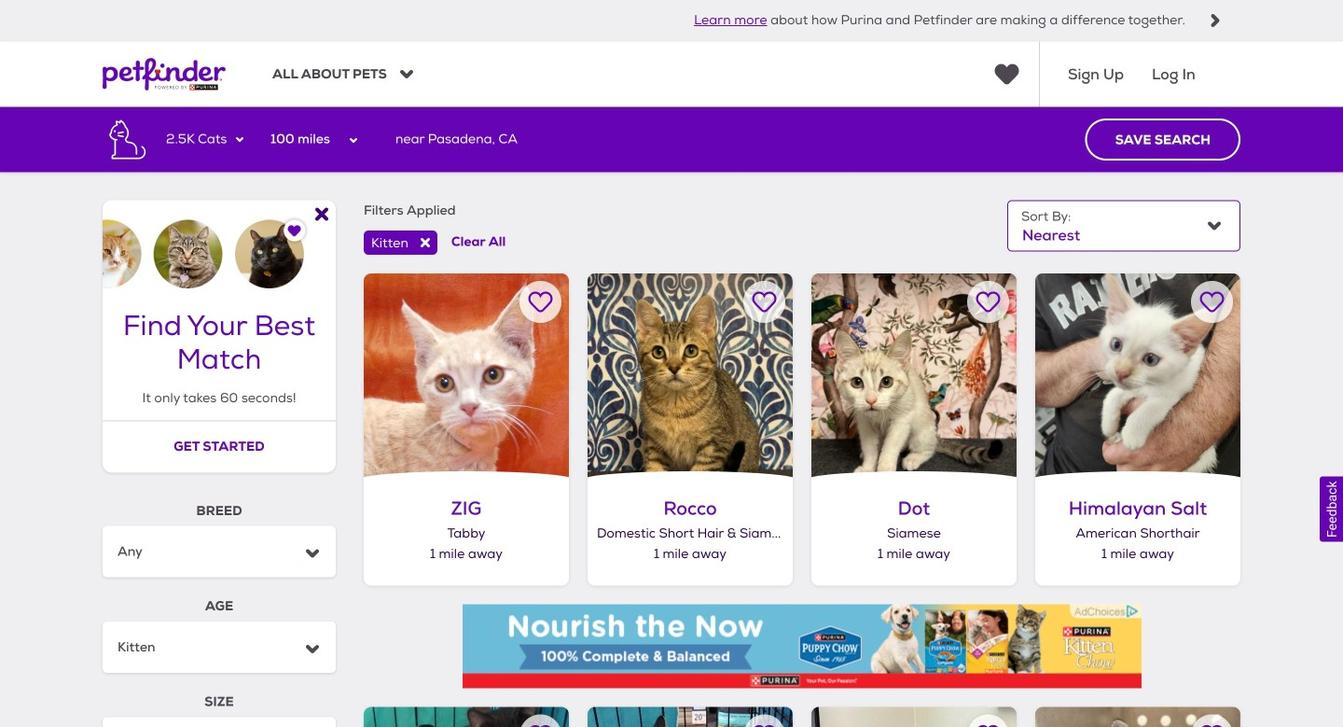 Task type: vqa. For each thing, say whether or not it's contained in the screenshot.
Himalayan Salt, adoptable Cat, Kitten Male American Shorthair, 1 mile away. image
yes



Task type: locate. For each thing, give the bounding box(es) containing it.
tigger and fiona, adoptable cat, kitten male american shorthair, 1 mile away. image
[[588, 707, 793, 727]]

a513029, adoptable cat, kitten female domestic short hair, 1 mile away. image
[[1036, 707, 1241, 727]]

petfinder home image
[[103, 41, 226, 107]]

potential cat matches image
[[103, 200, 336, 289]]

main content
[[0, 107, 1344, 727]]

size, any image
[[118, 717, 289, 727]]

rocco, adoptable cat, kitten male domestic short hair & siamese mix, 1 mile away. image
[[588, 273, 793, 479]]



Task type: describe. For each thing, give the bounding box(es) containing it.
zig, adoptable cat, kitten male tabby, 1 mile away. image
[[364, 273, 569, 479]]

advertisement element
[[463, 604, 1142, 688]]

dot, adoptable cat, kitten female siamese, 1 mile away. image
[[812, 273, 1017, 479]]

tommy and katie, adoptable cat, kitten male american shorthair, 1 mile away. image
[[364, 707, 569, 727]]

rose & cooper (bonded pair), adoptable cat, kitten female domestic medium hair, 1 mile away. image
[[812, 707, 1017, 727]]

himalayan salt, adoptable cat, kitten male american shorthair, 1 mile away. image
[[1036, 273, 1241, 479]]



